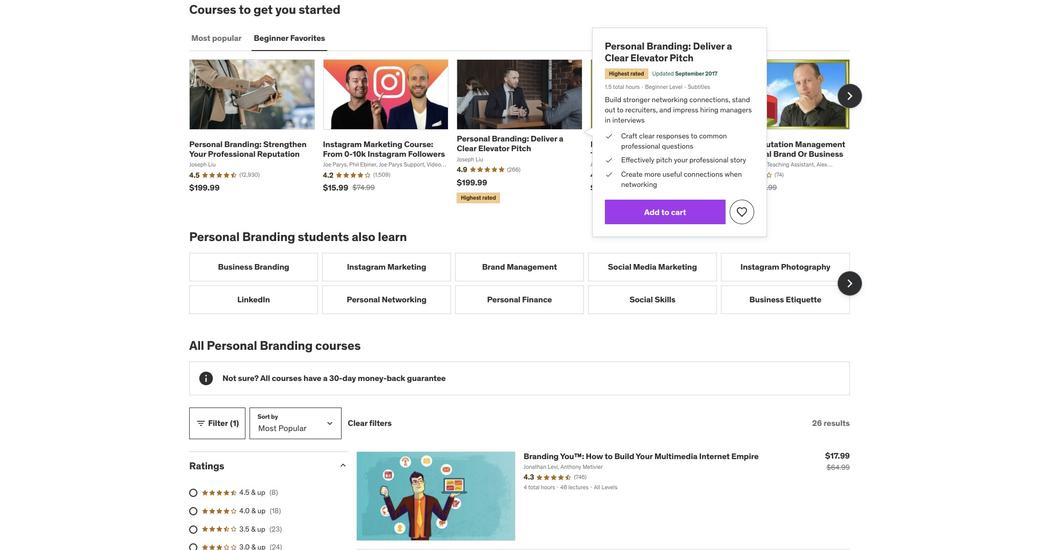 Task type: vqa. For each thing, say whether or not it's contained in the screenshot.
How at the bottom right of the page
yes



Task type: locate. For each thing, give the bounding box(es) containing it.
started
[[299, 2, 341, 18]]

clear up total
[[609, 56, 631, 68]]

effectively
[[624, 154, 656, 163]]

& for 4.5
[[251, 489, 256, 498]]

stronger
[[626, 97, 651, 106]]

networking up and
[[653, 97, 687, 106]]

internet
[[699, 451, 730, 462]]

craft
[[624, 132, 639, 140]]

0 horizontal spatial rated
[[482, 194, 496, 201]]

business up 'linkedin'
[[218, 262, 253, 272]]

ratings
[[189, 460, 224, 472]]

xsmall image for effectively
[[609, 154, 617, 164]]

management inside online reputation management for personal brand or business
[[795, 139, 845, 149]]

instagram
[[323, 139, 362, 149], [368, 149, 406, 159], [347, 262, 386, 272], [741, 262, 779, 272]]

marketing for instagram marketing
[[387, 262, 426, 272]]

1 horizontal spatial business
[[750, 295, 784, 305]]

2 vertical spatial business
[[750, 295, 784, 305]]

rated down $199.99
[[482, 194, 496, 201]]

branding up 'linkedin'
[[254, 262, 289, 272]]

up left '(18)'
[[258, 507, 266, 516]]

0 vertical spatial business
[[809, 149, 843, 159]]

social media marketing
[[608, 262, 697, 272]]

to left the "cart"
[[662, 203, 670, 212]]

elevator up updated
[[633, 56, 668, 68]]

effectively pitch your professional story
[[624, 154, 742, 163]]

1 horizontal spatial pitch
[[670, 56, 693, 68]]

0 horizontal spatial clear
[[348, 418, 368, 429]]

0 horizontal spatial reputation
[[257, 149, 300, 159]]

1 vertical spatial social
[[630, 295, 653, 305]]

personal branding: deliver a clear elevator pitch joseph liu
[[457, 134, 564, 163]]

0 horizontal spatial highest rated
[[461, 194, 496, 201]]

1 horizontal spatial rated
[[633, 73, 646, 80]]

2 horizontal spatial clear
[[609, 56, 631, 68]]

2 vertical spatial up
[[257, 525, 265, 534]]

1 horizontal spatial highest rated
[[613, 73, 646, 80]]

business left etiquette
[[750, 295, 784, 305]]

pitch up updated september 2017
[[670, 56, 693, 68]]

followers
[[408, 149, 445, 159]]

networking down create
[[624, 177, 658, 186]]

highest rated down $199.99
[[461, 194, 496, 201]]

brand management
[[482, 262, 557, 272]]

0 horizontal spatial deliver
[[531, 134, 557, 144]]

branding: up updated
[[648, 45, 690, 57]]

0 vertical spatial a
[[724, 45, 729, 57]]

1 vertical spatial beginner
[[647, 86, 668, 93]]

personal
[[609, 45, 646, 57], [457, 134, 490, 144], [189, 139, 223, 149], [738, 149, 772, 159], [189, 229, 240, 245], [347, 295, 380, 305], [487, 295, 520, 305], [207, 338, 257, 354]]

26 results
[[812, 418, 850, 429]]

beginner down courses to get you started
[[254, 32, 288, 43]]

business branding link
[[189, 253, 318, 282]]

instagram for instagram photography
[[741, 262, 779, 272]]

1 horizontal spatial all
[[260, 373, 270, 384]]

personal networking
[[347, 295, 427, 305]]

professional
[[624, 141, 661, 150], [689, 154, 726, 163]]

2 carousel element from the top
[[189, 253, 862, 314]]

3 up from the top
[[257, 525, 265, 534]]

small image
[[196, 419, 206, 429], [338, 461, 348, 471]]

personal branding: deliver a clear elevator pitch
[[609, 45, 729, 68]]

when
[[722, 168, 738, 176]]

deliver inside personal branding: deliver a clear elevator pitch
[[692, 45, 722, 57]]

personal inside personal finance link
[[487, 295, 520, 305]]

1.5 total hours beginner level subtitles build stronger networking connections, stand out to recruiters, and impress hiring managers in interviews
[[609, 86, 748, 125]]

highest down $199.99
[[461, 194, 481, 201]]

0 vertical spatial highest rated
[[613, 73, 646, 80]]

1 vertical spatial small image
[[338, 461, 348, 471]]

(18)
[[270, 507, 281, 516]]

liu
[[476, 156, 483, 163]]

0 vertical spatial brand
[[773, 149, 796, 159]]

clear inside 'button'
[[348, 418, 368, 429]]

0 vertical spatial rated
[[633, 73, 646, 80]]

elevator inside personal branding: deliver a clear elevator pitch
[[633, 56, 668, 68]]

2 horizontal spatial business
[[809, 149, 843, 159]]

1 vertical spatial deliver
[[531, 134, 557, 144]]

elevator inside personal branding: deliver a clear elevator pitch joseph liu
[[478, 143, 509, 154]]

0 vertical spatial clear
[[609, 56, 631, 68]]

0 vertical spatial personal branding: deliver a clear elevator pitch link
[[609, 45, 729, 68]]

1 horizontal spatial small image
[[338, 461, 348, 471]]

build
[[609, 97, 624, 106], [614, 451, 634, 462]]

marketing for instagram marketing course: from 0-10k instagram followers
[[364, 139, 402, 149]]

2 vertical spatial clear
[[348, 418, 368, 429]]

0 vertical spatial social
[[608, 262, 632, 272]]

2 vertical spatial xsmall image
[[609, 168, 617, 177]]

clear
[[641, 132, 656, 140]]

1 vertical spatial up
[[258, 507, 266, 516]]

1 vertical spatial business
[[218, 262, 253, 272]]

2 & from the top
[[251, 507, 256, 516]]

deliver
[[692, 45, 722, 57], [531, 134, 557, 144]]

reputation inside the personal branding: strengthen your professional reputation
[[257, 149, 300, 159]]

branding you™: how to build your multimedia internet empire link
[[524, 451, 759, 462]]

instagram marketing
[[347, 262, 426, 272]]

& for 4.0
[[251, 507, 256, 516]]

1.5
[[609, 86, 615, 93]]

0 horizontal spatial business
[[218, 262, 253, 272]]

1 xsmall image from the top
[[609, 132, 617, 141]]

students
[[298, 229, 349, 245]]

& right the 4.5
[[251, 489, 256, 498]]

popular
[[212, 32, 242, 43]]

branding left you™:
[[524, 451, 559, 462]]

0 vertical spatial elevator
[[633, 56, 668, 68]]

business for business branding
[[218, 262, 253, 272]]

elevator for personal branding: deliver a clear elevator pitch
[[633, 56, 668, 68]]

0 vertical spatial carousel element
[[189, 59, 862, 206]]

& right 4.0
[[251, 507, 256, 516]]

small image left filter
[[196, 419, 206, 429]]

level
[[670, 86, 682, 93]]

up
[[257, 489, 265, 498], [258, 507, 266, 516], [257, 525, 265, 534]]

branding: inside personal branding: deliver a clear elevator pitch
[[648, 45, 690, 57]]

how
[[586, 451, 603, 462]]

1 horizontal spatial courses
[[315, 338, 361, 354]]

marketing right media
[[658, 262, 697, 272]]

0 vertical spatial courses
[[315, 338, 361, 354]]

clear left filters
[[348, 418, 368, 429]]

0 vertical spatial &
[[251, 489, 256, 498]]

reputation right professional
[[257, 149, 300, 159]]

3 xsmall image from the top
[[609, 168, 617, 177]]

clear inside personal branding: deliver a clear elevator pitch
[[609, 56, 631, 68]]

courses left 'have' at the bottom left
[[272, 373, 302, 384]]

1 horizontal spatial reputation
[[751, 139, 793, 149]]

clear up joseph
[[457, 143, 477, 154]]

0 horizontal spatial brand
[[482, 262, 505, 272]]

online
[[724, 139, 749, 149]]

0 horizontal spatial elevator
[[478, 143, 509, 154]]

professional
[[208, 149, 255, 159]]

branding: inside personal branding: deliver a clear elevator pitch joseph liu
[[492, 134, 529, 144]]

0 vertical spatial all
[[189, 338, 204, 354]]

personal branding: deliver a clear elevator pitch link for build stronger networking connections, stand out to recruiters, and impress hiring managers in interviews
[[609, 45, 729, 68]]

courses for branding
[[315, 338, 361, 354]]

social left media
[[608, 262, 632, 272]]

0 vertical spatial beginner
[[254, 32, 288, 43]]

social inside "link"
[[608, 262, 632, 272]]

0 horizontal spatial courses
[[272, 373, 302, 384]]

add to cart
[[646, 203, 686, 212]]

brand up personal finance
[[482, 262, 505, 272]]

to left common
[[690, 132, 696, 140]]

reputation left the or
[[751, 139, 793, 149]]

1 vertical spatial management
[[507, 262, 557, 272]]

1 horizontal spatial deliver
[[692, 45, 722, 57]]

4.5 & up (8)
[[239, 489, 278, 498]]

favorites
[[290, 32, 325, 43]]

& right the 3.5
[[251, 525, 256, 534]]

0 vertical spatial small image
[[196, 419, 206, 429]]

build up out
[[609, 97, 624, 106]]

0 vertical spatial pitch
[[670, 56, 693, 68]]

next image
[[842, 276, 858, 292]]

carousel element
[[189, 59, 862, 206], [189, 253, 862, 314]]

0 vertical spatial management
[[795, 139, 845, 149]]

instagram marketing link
[[322, 253, 451, 282]]

personal branding: deliver a clear elevator pitch link up (266) in the top of the page
[[457, 134, 564, 154]]

1 vertical spatial brand
[[482, 262, 505, 272]]

0 horizontal spatial professional
[[624, 141, 661, 150]]

1 vertical spatial elevator
[[478, 143, 509, 154]]

1 vertical spatial personal branding: deliver a clear elevator pitch link
[[457, 134, 564, 154]]

guarantee
[[407, 373, 446, 384]]

business branding
[[218, 262, 289, 272]]

branding: left strengthen
[[224, 139, 262, 149]]

clear
[[609, 56, 631, 68], [457, 143, 477, 154], [348, 418, 368, 429]]

1 vertical spatial xsmall image
[[609, 154, 617, 164]]

marketing inside "instagram marketing" link
[[387, 262, 426, 272]]

not
[[222, 373, 236, 384]]

instagram for instagram marketing
[[347, 262, 386, 272]]

xsmall image
[[609, 132, 617, 141], [609, 154, 617, 164], [609, 168, 617, 177]]

1 horizontal spatial beginner
[[647, 86, 668, 93]]

and
[[660, 107, 672, 116]]

business for business etiquette
[[750, 295, 784, 305]]

most popular button
[[189, 26, 244, 50]]

0 vertical spatial deliver
[[692, 45, 722, 57]]

rated up hours
[[633, 73, 646, 80]]

xsmall image left create
[[609, 168, 617, 177]]

professional down the clear
[[624, 141, 661, 150]]

(1)
[[230, 418, 239, 429]]

2 horizontal spatial a
[[724, 45, 729, 57]]

marketing up networking at the bottom of the page
[[387, 262, 426, 272]]

learn
[[378, 229, 407, 245]]

0 horizontal spatial your
[[189, 149, 206, 159]]

personal inside personal networking link
[[347, 295, 380, 305]]

personal for personal branding students also learn
[[189, 229, 240, 245]]

business etiquette
[[750, 295, 822, 305]]

wishlist image
[[732, 202, 744, 214]]

deliver for personal branding: deliver a clear elevator pitch
[[692, 45, 722, 57]]

personal inside personal branding: deliver a clear elevator pitch
[[609, 45, 646, 57]]

1 horizontal spatial elevator
[[633, 56, 668, 68]]

xsmall image down in at the top right of page
[[609, 132, 617, 141]]

0 horizontal spatial management
[[507, 262, 557, 272]]

1 vertical spatial networking
[[624, 177, 658, 186]]

beginner inside button
[[254, 32, 288, 43]]

xsmall image left effectively
[[609, 154, 617, 164]]

1 & from the top
[[251, 489, 256, 498]]

1 vertical spatial highest
[[461, 194, 481, 201]]

carousel element containing personal branding: deliver a clear elevator pitch
[[189, 59, 862, 206]]

elevator up 'liu'
[[478, 143, 509, 154]]

pitch for personal branding: deliver a clear elevator pitch joseph liu
[[511, 143, 531, 154]]

to inside button
[[662, 203, 670, 212]]

2 vertical spatial &
[[251, 525, 256, 534]]

266 reviews element
[[507, 166, 521, 174]]

clear inside personal branding: deliver a clear elevator pitch joseph liu
[[457, 143, 477, 154]]

1 up from the top
[[257, 489, 265, 498]]

1 horizontal spatial brand
[[773, 149, 796, 159]]

0 vertical spatial highest
[[613, 73, 632, 80]]

small image down the clear filters 'button'
[[338, 461, 348, 471]]

1 vertical spatial pitch
[[511, 143, 531, 154]]

personal branding students also learn
[[189, 229, 407, 245]]

business right the or
[[809, 149, 843, 159]]

marketing inside "instagram marketing course: from 0-10k instagram followers"
[[364, 139, 402, 149]]

social left skills
[[630, 295, 653, 305]]

branding: up (266) in the top of the page
[[492, 134, 529, 144]]

personal branding: strengthen your professional reputation link
[[189, 139, 307, 159]]

a for personal branding: deliver a clear elevator pitch
[[724, 45, 729, 57]]

create more useful connections when networking
[[624, 168, 738, 186]]

your left the multimedia
[[636, 451, 653, 462]]

a inside personal branding: deliver a clear elevator pitch joseph liu
[[559, 134, 564, 144]]

2 vertical spatial a
[[323, 373, 328, 384]]

add to cart button
[[609, 196, 723, 220]]

2 horizontal spatial branding:
[[648, 45, 690, 57]]

0 vertical spatial xsmall image
[[609, 132, 617, 141]]

1 horizontal spatial a
[[559, 134, 564, 144]]

1 vertical spatial carousel element
[[189, 253, 862, 314]]

1 horizontal spatial clear
[[457, 143, 477, 154]]

30-
[[329, 373, 342, 384]]

business inside "business etiquette" 'link'
[[750, 295, 784, 305]]

0 horizontal spatial beginner
[[254, 32, 288, 43]]

highest up total
[[613, 73, 632, 80]]

professional up connections
[[689, 154, 726, 163]]

build right how
[[614, 451, 634, 462]]

1 vertical spatial courses
[[272, 373, 302, 384]]

1 horizontal spatial professional
[[689, 154, 726, 163]]

1 vertical spatial a
[[559, 134, 564, 144]]

1 horizontal spatial management
[[795, 139, 845, 149]]

sure?
[[238, 373, 259, 384]]

up left (8) at the bottom left of the page
[[257, 489, 265, 498]]

1 vertical spatial &
[[251, 507, 256, 516]]

elevator for personal branding: deliver a clear elevator pitch joseph liu
[[478, 143, 509, 154]]

a inside personal branding: deliver a clear elevator pitch
[[724, 45, 729, 57]]

3 & from the top
[[251, 525, 256, 534]]

0 vertical spatial build
[[609, 97, 624, 106]]

business inside business branding link
[[218, 262, 253, 272]]

your left professional
[[189, 149, 206, 159]]

0 horizontal spatial all
[[189, 338, 204, 354]]

highest rated up hours
[[613, 73, 646, 80]]

highest
[[613, 73, 632, 80], [461, 194, 481, 201]]

brand left the or
[[773, 149, 796, 159]]

0 vertical spatial networking
[[653, 97, 687, 106]]

courses up 30-
[[315, 338, 361, 354]]

1 vertical spatial clear
[[457, 143, 477, 154]]

1 horizontal spatial branding:
[[492, 134, 529, 144]]

0 vertical spatial up
[[257, 489, 265, 498]]

to left the get
[[239, 2, 251, 18]]

up for 3.5 & up
[[257, 525, 265, 534]]

0 horizontal spatial personal branding: deliver a clear elevator pitch link
[[457, 134, 564, 154]]

connections
[[683, 168, 720, 176]]

networking
[[382, 295, 427, 305]]

marketing left 'course:' on the left top of the page
[[364, 139, 402, 149]]

1 horizontal spatial personal branding: deliver a clear elevator pitch link
[[609, 45, 729, 68]]

0-
[[344, 149, 353, 159]]

results
[[824, 418, 850, 429]]

1 horizontal spatial your
[[636, 451, 653, 462]]

empire
[[732, 451, 759, 462]]

not sure? all courses have a 30-day money-back guarantee
[[222, 373, 446, 384]]

brand inside online reputation management for personal brand or business
[[773, 149, 796, 159]]

to inside '1.5 total hours beginner level subtitles build stronger networking connections, stand out to recruiters, and impress hiring managers in interviews'
[[620, 107, 626, 116]]

pitch
[[657, 154, 672, 163]]

pitch inside personal branding: deliver a clear elevator pitch joseph liu
[[511, 143, 531, 154]]

brand
[[773, 149, 796, 159], [482, 262, 505, 272]]

1 vertical spatial highest rated
[[461, 194, 496, 201]]

personal branding: deliver a clear elevator pitch link up updated
[[609, 45, 729, 68]]

most popular
[[191, 32, 242, 43]]

also
[[352, 229, 375, 245]]

personal inside the personal branding: strengthen your professional reputation
[[189, 139, 223, 149]]

instagram for instagram marketing course: from 0-10k instagram followers
[[323, 139, 362, 149]]

up left (23)
[[257, 525, 265, 534]]

deliver inside personal branding: deliver a clear elevator pitch joseph liu
[[531, 134, 557, 144]]

to right out
[[620, 107, 626, 116]]

instagram photography
[[741, 262, 831, 272]]

personal for personal networking
[[347, 295, 380, 305]]

2 xsmall image from the top
[[609, 154, 617, 164]]

0 horizontal spatial highest
[[461, 194, 481, 201]]

connections,
[[689, 97, 727, 106]]

1 vertical spatial your
[[636, 451, 653, 462]]

0 vertical spatial your
[[189, 149, 206, 159]]

0 horizontal spatial pitch
[[511, 143, 531, 154]]

beginner down updated
[[647, 86, 668, 93]]

1 vertical spatial professional
[[689, 154, 726, 163]]

strengthen
[[263, 139, 307, 149]]

pitch up (266) in the top of the page
[[511, 143, 531, 154]]

personal inside personal branding: deliver a clear elevator pitch joseph liu
[[457, 134, 490, 144]]

day
[[342, 373, 356, 384]]

2 up from the top
[[258, 507, 266, 516]]

create
[[624, 168, 645, 176]]

1 carousel element from the top
[[189, 59, 862, 206]]

1 vertical spatial rated
[[482, 194, 496, 201]]

pitch inside personal branding: deliver a clear elevator pitch
[[670, 56, 693, 68]]

branding: inside the personal branding: strengthen your professional reputation
[[224, 139, 262, 149]]

0 vertical spatial professional
[[624, 141, 661, 150]]

personal finance link
[[455, 286, 584, 314]]

pitch
[[670, 56, 693, 68], [511, 143, 531, 154]]

reputation
[[751, 139, 793, 149], [257, 149, 300, 159]]

0 horizontal spatial branding:
[[224, 139, 262, 149]]



Task type: describe. For each thing, give the bounding box(es) containing it.
have
[[304, 373, 321, 384]]

courses for all
[[272, 373, 302, 384]]

courses to get you started
[[189, 2, 341, 18]]

add
[[646, 203, 661, 212]]

updated september 2017
[[654, 73, 715, 80]]

hours
[[628, 86, 642, 93]]

to right how
[[605, 451, 613, 462]]

3.5
[[239, 525, 249, 534]]

branding up 'business branding'
[[242, 229, 295, 245]]

instagram marketing course: from 0-10k instagram followers link
[[323, 139, 445, 159]]

your inside the personal branding: strengthen your professional reputation
[[189, 149, 206, 159]]

managers
[[718, 107, 748, 116]]

1 vertical spatial all
[[260, 373, 270, 384]]

hiring
[[699, 107, 716, 116]]

4.5
[[239, 489, 249, 498]]

deliver for personal branding: deliver a clear elevator pitch joseph liu
[[531, 134, 557, 144]]

professional inside craft clear responses to common professional questions
[[624, 141, 661, 150]]

subtitles
[[687, 86, 708, 93]]

$199.99
[[457, 177, 487, 188]]

branding up 'have' at the bottom left
[[260, 338, 313, 354]]

for
[[724, 149, 737, 159]]

get
[[254, 2, 273, 18]]

& for 3.5
[[251, 525, 256, 534]]

4.0 & up (18)
[[239, 507, 281, 516]]

responses
[[657, 132, 689, 140]]

to inside craft clear responses to common professional questions
[[690, 132, 696, 140]]

highest rated inside carousel element
[[461, 194, 496, 201]]

4.0
[[239, 507, 250, 516]]

brand management link
[[455, 253, 584, 282]]

personal for personal branding: deliver a clear elevator pitch
[[609, 45, 646, 57]]

social skills link
[[588, 286, 717, 314]]

xsmall image for create
[[609, 168, 617, 177]]

interviews
[[616, 116, 647, 125]]

clear for personal branding: deliver a clear elevator pitch
[[609, 56, 631, 68]]

1 vertical spatial build
[[614, 451, 634, 462]]

courses
[[189, 2, 236, 18]]

2017
[[704, 73, 715, 80]]

personal for personal branding: strengthen your professional reputation
[[189, 139, 223, 149]]

carousel element containing business branding
[[189, 253, 862, 314]]

social for social skills
[[630, 295, 653, 305]]

stand
[[729, 97, 746, 106]]

(23)
[[269, 525, 282, 534]]

social skills
[[630, 295, 676, 305]]

next image
[[842, 88, 858, 104]]

instagram photography link
[[721, 253, 850, 282]]

xsmall image for craft
[[609, 132, 617, 141]]

beginner inside '1.5 total hours beginner level subtitles build stronger networking connections, stand out to recruiters, and impress hiring managers in interviews'
[[647, 86, 668, 93]]

personal finance
[[487, 295, 552, 305]]

useful
[[663, 168, 682, 176]]

$64.99
[[827, 463, 850, 472]]

etiquette
[[786, 295, 822, 305]]

september
[[675, 73, 703, 80]]

personal for personal branding: deliver a clear elevator pitch joseph liu
[[457, 134, 490, 144]]

craft clear responses to common professional questions
[[624, 132, 724, 150]]

marketing inside social media marketing "link"
[[658, 262, 697, 272]]

social for social media marketing
[[608, 262, 632, 272]]

out
[[609, 107, 619, 116]]

branding: for personal branding: strengthen your professional reputation
[[224, 139, 262, 149]]

you™:
[[560, 451, 584, 462]]

from
[[323, 149, 343, 159]]

ratings button
[[189, 460, 330, 472]]

26
[[812, 418, 822, 429]]

3.5 & up (23)
[[239, 525, 282, 534]]

up for 4.5 & up
[[257, 489, 265, 498]]

networking inside '1.5 total hours beginner level subtitles build stronger networking connections, stand out to recruiters, and impress hiring managers in interviews'
[[653, 97, 687, 106]]

media
[[633, 262, 657, 272]]

personal inside online reputation management for personal brand or business
[[738, 149, 772, 159]]

build inside '1.5 total hours beginner level subtitles build stronger networking connections, stand out to recruiters, and impress hiring managers in interviews'
[[609, 97, 624, 106]]

(266)
[[507, 166, 521, 173]]

linkedin
[[237, 295, 270, 305]]

impress
[[673, 107, 697, 116]]

networking inside create more useful connections when networking
[[624, 177, 658, 186]]

money-
[[358, 373, 387, 384]]

$17.99
[[825, 451, 850, 461]]

business etiquette link
[[721, 286, 850, 314]]

online reputation management for personal brand or business
[[724, 139, 845, 159]]

common
[[698, 132, 724, 140]]

story
[[727, 154, 742, 163]]

26 results status
[[812, 418, 850, 429]]

clear filters
[[348, 418, 392, 429]]

business inside online reputation management for personal brand or business
[[809, 149, 843, 159]]

total
[[616, 86, 627, 93]]

rated inside carousel element
[[482, 194, 496, 201]]

$17.99 $64.99
[[825, 451, 850, 472]]

clear filters button
[[348, 408, 392, 440]]

social media marketing link
[[588, 253, 717, 282]]

1 horizontal spatial highest
[[613, 73, 632, 80]]

personal for personal finance
[[487, 295, 520, 305]]

you
[[275, 2, 296, 18]]

most
[[191, 32, 210, 43]]

multimedia
[[654, 451, 698, 462]]

course:
[[404, 139, 433, 149]]

pitch for personal branding: deliver a clear elevator pitch
[[670, 56, 693, 68]]

branding: for personal branding: deliver a clear elevator pitch joseph liu
[[492, 134, 529, 144]]

or
[[798, 149, 807, 159]]

0 horizontal spatial small image
[[196, 419, 206, 429]]

clear for personal branding: deliver a clear elevator pitch joseph liu
[[457, 143, 477, 154]]

more
[[646, 168, 662, 176]]

a for personal branding: deliver a clear elevator pitch joseph liu
[[559, 134, 564, 144]]

updated
[[654, 73, 674, 80]]

up for 4.0 & up
[[258, 507, 266, 516]]

personal branding: deliver a clear elevator pitch link for $199.99
[[457, 134, 564, 154]]

highest inside carousel element
[[461, 194, 481, 201]]

0 horizontal spatial a
[[323, 373, 328, 384]]

reputation inside online reputation management for personal brand or business
[[751, 139, 793, 149]]

skills
[[655, 295, 676, 305]]

branding inside carousel element
[[254, 262, 289, 272]]

branding: for personal branding: deliver a clear elevator pitch
[[648, 45, 690, 57]]

filters
[[369, 418, 392, 429]]

filter
[[208, 418, 228, 429]]

10k
[[353, 149, 366, 159]]

(8)
[[269, 489, 278, 498]]

your
[[674, 154, 687, 163]]

4.9
[[457, 165, 467, 174]]

joseph
[[457, 156, 474, 163]]



